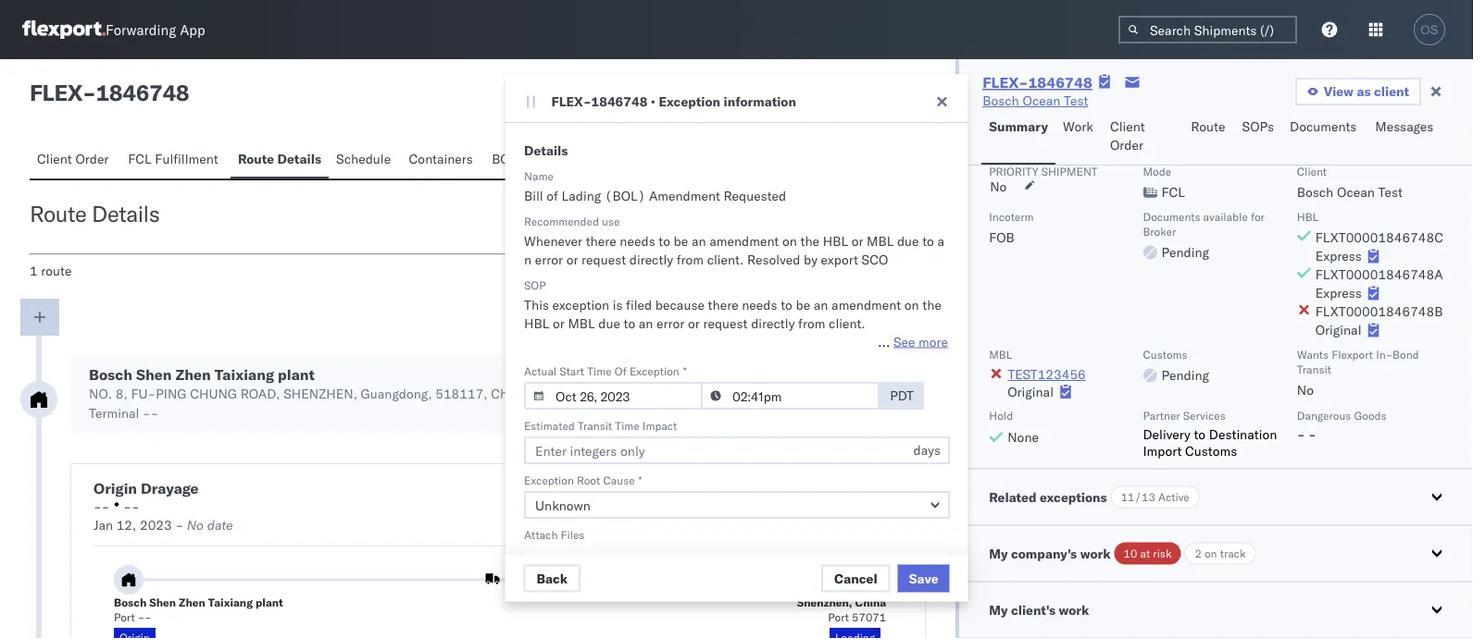 Task type: locate. For each thing, give the bounding box(es) containing it.
*
[[683, 364, 686, 378], [638, 474, 642, 488]]

2 vertical spatial mbl
[[989, 347, 1012, 361]]

express
[[1316, 248, 1362, 264], [1316, 285, 1362, 301]]

0 vertical spatial pending
[[1162, 244, 1209, 260]]

save
[[909, 571, 939, 587]]

china inside shenzhen, china port 57071
[[855, 596, 886, 610]]

1846748 for flex-1846748 • exception information
[[591, 94, 648, 110]]

shen for bosch shen zhen taixiang plant no. 8, fu-ping chung road, shenzhen, guangdong, 518117, china terminal --
[[136, 366, 172, 384]]

client right work
[[1110, 119, 1145, 135]]

0 horizontal spatial directly
[[629, 252, 673, 268]]

zhen for bosch shen zhen taixiang plant port --
[[179, 596, 205, 610]]

destination
[[1209, 426, 1277, 442]]

bol inside button
[[492, 151, 517, 167]]

plant inside bosch shen zhen taixiang plant port --
[[256, 596, 283, 610]]

see more button
[[893, 334, 948, 350]]

bosch for bosch shen zhen taixiang plant no. 8, fu-ping chung road, shenzhen, guangdong, 518117, china terminal --
[[89, 366, 132, 384]]

1 vertical spatial work
[[1059, 602, 1089, 618]]

bosch up no.
[[89, 366, 132, 384]]

view as client button
[[1295, 78, 1421, 106]]

work
[[1080, 545, 1111, 562], [1059, 602, 1089, 618]]

details
[[524, 143, 568, 159], [277, 151, 321, 167], [92, 200, 160, 228]]

client. left the resolved
[[707, 252, 743, 268]]

mbl up the sco
[[866, 233, 893, 250]]

1 horizontal spatial be
[[795, 297, 810, 313]]

ocean up "flxt00001846748c"
[[1337, 184, 1375, 200]]

0 horizontal spatial no
[[187, 518, 204, 534]]

from
[[676, 252, 703, 268], [798, 316, 825, 332]]

request down use
[[581, 252, 626, 268]]

0 vertical spatial work
[[1080, 545, 1111, 562]]

0 horizontal spatial containers
[[409, 151, 473, 167]]

0 vertical spatial bol
[[492, 151, 517, 167]]

documents button down "view"
[[1283, 110, 1368, 165]]

1 horizontal spatial no
[[990, 178, 1007, 194]]

order inside client order
[[1110, 137, 1144, 153]]

client. down 'export'
[[828, 316, 865, 332]]

shen for bosch shen zhen taixiang plant port --
[[149, 596, 176, 610]]

0 vertical spatial taixiang
[[215, 366, 274, 384]]

forwarding
[[106, 21, 176, 38]]

0 horizontal spatial ocean
[[1023, 93, 1061, 109]]

bosch up summary
[[983, 93, 1019, 109]]

bol inside this exception is filed because there needs to be an amendment on the hbl or mbl due to an error or request directly from client. please follow up with shipper or carrier to confirm amendment request a nd update bol accordingly.
[[586, 371, 611, 388]]

0 horizontal spatial error
[[535, 252, 563, 268]]

1 vertical spatial error
[[656, 316, 684, 332]]

0 vertical spatial carrier
[[714, 353, 752, 369]]

1 vertical spatial mbl
[[568, 316, 595, 332]]

flxt00001846748b
[[1316, 303, 1443, 319]]

my
[[989, 545, 1008, 562], [989, 602, 1008, 618]]

0 vertical spatial error
[[535, 252, 563, 268]]

2 port from the left
[[828, 611, 849, 625]]

on inside this exception is filed because there needs to be an amendment on the hbl or mbl due to an error or request directly from client. please follow up with shipper or carrier to confirm amendment request a nd update bol accordingly.
[[904, 297, 919, 313]]

0 vertical spatial containers
[[409, 151, 473, 167]]

exception
[[552, 297, 609, 313]]

forwarding app
[[106, 21, 205, 38]]

route up route
[[30, 200, 86, 228]]

1 horizontal spatial 1846748
[[591, 94, 648, 110]]

containers left "bol" button
[[409, 151, 473, 167]]

guangdong,
[[361, 386, 432, 402]]

0 vertical spatial mbl
[[866, 233, 893, 250]]

mbl up test123456
[[989, 347, 1012, 361]]

route left sops
[[1191, 119, 1226, 135]]

delivery order:
[[590, 481, 675, 497]]

hbl up 'export'
[[823, 233, 848, 250]]

directly up confirm
[[751, 316, 795, 332]]

0 vertical spatial test
[[1064, 93, 1089, 109]]

client order button down flex
[[30, 143, 121, 179]]

1 horizontal spatial route
[[238, 151, 274, 167]]

1 horizontal spatial route details
[[238, 151, 321, 167]]

2 my from the top
[[989, 602, 1008, 618]]

1 horizontal spatial ocean
[[1337, 184, 1375, 200]]

fcl left the fulfillment
[[128, 151, 152, 167]]

1 vertical spatial pending
[[1162, 367, 1209, 383]]

estimated
[[524, 419, 574, 433]]

shen down jan 12, 2023 - no date
[[149, 596, 176, 610]]

1 horizontal spatial test
[[1378, 184, 1403, 200]]

order down flex - 1846748
[[75, 151, 109, 167]]

fu-
[[131, 386, 156, 402]]

route details left the schedule
[[238, 151, 321, 167]]

port
[[114, 611, 135, 625], [828, 611, 849, 625]]

0 horizontal spatial client order button
[[30, 143, 121, 179]]

0 vertical spatial transit
[[1297, 362, 1332, 376]]

1 vertical spatial taixiang
[[208, 596, 253, 610]]

details up the name
[[524, 143, 568, 159]]

to
[[658, 233, 670, 250], [922, 233, 934, 250], [780, 297, 792, 313], [623, 316, 635, 332], [756, 353, 767, 369], [1194, 426, 1206, 442], [869, 481, 880, 497]]

0 vertical spatial fcl
[[128, 151, 152, 167]]

1 horizontal spatial bol
[[586, 371, 611, 388]]

1 horizontal spatial error
[[656, 316, 684, 332]]

documents up the name
[[532, 151, 599, 167]]

1 horizontal spatial china
[[855, 596, 886, 610]]

transit down mmm d, yyyy text field
[[577, 419, 612, 433]]

0 vertical spatial from
[[676, 252, 703, 268]]

bol right containers button
[[492, 151, 517, 167]]

no up dangerous
[[1297, 382, 1314, 398]]

1 horizontal spatial --
[[124, 499, 140, 515]]

1 vertical spatial on
[[904, 297, 919, 313]]

there down use
[[585, 233, 616, 250]]

be inside this exception is filed because there needs to be an amendment on the hbl or mbl due to an error or request directly from client. please follow up with shipper or carrier to confirm amendment request a nd update bol accordingly.
[[795, 297, 810, 313]]

2 horizontal spatial request
[[892, 353, 936, 369]]

1 vertical spatial delivery
[[590, 481, 637, 497]]

chung
[[190, 386, 237, 402]]

client. inside recommended use whenever there needs to be an amendment on the hbl or mbl due to a n error or request directly from client. resolved by export sco
[[707, 252, 743, 268]]

to down services
[[1194, 426, 1206, 442]]

order for the left the client order button
[[75, 151, 109, 167]]

0 vertical spatial there
[[585, 233, 616, 250]]

1 horizontal spatial client.
[[828, 316, 865, 332]]

0 vertical spatial request
[[581, 252, 626, 268]]

1 vertical spatial an
[[813, 297, 828, 313]]

bol
[[492, 151, 517, 167], [586, 371, 611, 388]]

shenzhen,
[[797, 596, 852, 610]]

documents for documents button to the right
[[1290, 119, 1357, 135]]

express up flxt00001846748b
[[1316, 285, 1362, 301]]

client order button right work
[[1103, 110, 1184, 165]]

0 vertical spatial amendment
[[709, 233, 779, 250]]

shen inside bosch shen zhen taixiang plant port --
[[149, 596, 176, 610]]

1 vertical spatial bol
[[586, 371, 611, 388]]

work left 10
[[1080, 545, 1111, 562]]

0 horizontal spatial details
[[92, 200, 160, 228]]

work button
[[1056, 110, 1103, 165]]

12,
[[116, 518, 136, 534]]

amendment down the ... on the bottom right of page
[[819, 353, 889, 369]]

1 vertical spatial the
[[922, 297, 941, 313]]

the inside this exception is filed because there needs to be an amendment on the hbl or mbl due to an error or request directly from client. please follow up with shipper or carrier to confirm amendment request a nd update bol accordingly.
[[922, 297, 941, 313]]

-
[[82, 79, 96, 106], [143, 406, 151, 422], [151, 406, 159, 422], [1297, 426, 1305, 442], [1309, 426, 1317, 442], [94, 499, 102, 515], [102, 499, 110, 515], [124, 499, 132, 515], [132, 499, 140, 515], [175, 518, 183, 534], [138, 611, 145, 625], [145, 611, 152, 625]]

ocean down flex-1846748
[[1023, 93, 1061, 109]]

documents down "view"
[[1290, 119, 1357, 135]]

details left the schedule
[[277, 151, 321, 167]]

summary
[[989, 119, 1048, 135]]

plant for bosch shen zhen taixiang plant no. 8, fu-ping chung road, shenzhen, guangdong, 518117, china terminal --
[[278, 366, 315, 384]]

containers down order:
[[618, 507, 682, 523]]

mbl
[[866, 233, 893, 250], [568, 316, 595, 332], [989, 347, 1012, 361]]

china down actual at the left of the page
[[491, 386, 526, 402]]

1 vertical spatial be
[[795, 297, 810, 313]]

resolved
[[747, 252, 800, 268]]

bosch shen zhen taixiang plant port --
[[114, 596, 283, 625]]

there inside this exception is filed because there needs to be an amendment on the hbl or mbl due to an error or request directly from client. please follow up with shipper or carrier to confirm amendment request a nd update bol accordingly.
[[708, 297, 738, 313]]

0 horizontal spatial hbl
[[524, 316, 549, 332]]

client's
[[1011, 602, 1056, 618]]

due inside this exception is filed because there needs to be an amendment on the hbl or mbl due to an error or request directly from client. please follow up with shipper or carrier to confirm amendment request a nd update bol accordingly.
[[598, 316, 620, 332]]

0 horizontal spatial carrier
[[714, 353, 752, 369]]

0 vertical spatial the
[[800, 233, 819, 250]]

pending for customs
[[1162, 367, 1209, 383]]

delivery
[[1143, 426, 1191, 442], [590, 481, 637, 497]]

1 vertical spatial ocean
[[1337, 184, 1375, 200]]

flex- up the name
[[551, 94, 591, 110]]

2 vertical spatial documents
[[1143, 209, 1201, 223]]

no inside wants flexport in-bond transit no
[[1297, 382, 1314, 398]]

taixiang inside bosch shen zhen taixiang plant port --
[[208, 596, 253, 610]]

due inside recommended use whenever there needs to be an amendment on the hbl or mbl due to a n error or request directly from client. resolved by export sco
[[897, 233, 919, 250]]

0 vertical spatial exception
[[659, 94, 721, 110]]

1 horizontal spatial documents button
[[1283, 110, 1368, 165]]

documents
[[1290, 119, 1357, 135], [532, 151, 599, 167], [1143, 209, 1201, 223]]

1 horizontal spatial carrier
[[884, 481, 922, 497]]

plant inside bosch shen zhen taixiang plant no. 8, fu-ping chung road, shenzhen, guangdong, 518117, china terminal --
[[278, 366, 315, 384]]

shen inside bosch shen zhen taixiang plant no. 8, fu-ping chung road, shenzhen, guangdong, 518117, china terminal --
[[136, 366, 172, 384]]

ocean
[[1023, 93, 1061, 109], [1337, 184, 1375, 200]]

0 vertical spatial delivery
[[1143, 426, 1191, 442]]

filed
[[626, 297, 652, 313]]

amendment
[[709, 233, 779, 250], [831, 297, 901, 313], [819, 353, 889, 369]]

documents inside documents available for broker
[[1143, 209, 1201, 223]]

1 vertical spatial plant
[[256, 596, 283, 610]]

bosch inside bosch ocean test link
[[983, 93, 1019, 109]]

an
[[691, 233, 706, 250], [813, 297, 828, 313], [638, 316, 653, 332]]

shen up fu- on the left of page
[[136, 366, 172, 384]]

2 vertical spatial an
[[638, 316, 653, 332]]

1 vertical spatial route details
[[30, 200, 160, 228]]

needs down use
[[619, 233, 655, 250]]

china
[[491, 386, 526, 402], [855, 596, 886, 610]]

pending up services
[[1162, 367, 1209, 383]]

request down 'because'
[[703, 316, 747, 332]]

shen
[[136, 366, 172, 384], [149, 596, 176, 610]]

2 pending from the top
[[1162, 367, 1209, 383]]

a left fob in the top right of the page
[[937, 233, 944, 250]]

2 horizontal spatial hbl
[[1297, 209, 1319, 223]]

1 express from the top
[[1316, 248, 1362, 264]]

mbl inside recommended use whenever there needs to be an amendment on the hbl or mbl due to a n error or request directly from client. resolved by export sco
[[866, 233, 893, 250]]

my for my company's work
[[989, 545, 1008, 562]]

transit inside wants flexport in-bond transit no
[[1297, 362, 1332, 376]]

fulfillment
[[155, 151, 218, 167]]

1 horizontal spatial needs
[[742, 297, 777, 313]]

messages button
[[1368, 110, 1444, 165]]

the up the by
[[800, 233, 819, 250]]

or right shipper
[[699, 353, 711, 369]]

1 pending from the top
[[1162, 244, 1209, 260]]

hbl down this
[[524, 316, 549, 332]]

a inside recommended use whenever there needs to be an amendment on the hbl or mbl due to a n error or request directly from client. resolved by export sco
[[937, 233, 944, 250]]

Unknown text field
[[524, 492, 950, 520]]

bosch inside bosch shen zhen taixiang plant port --
[[114, 596, 147, 610]]

on up the resolved
[[782, 233, 797, 250]]

1 horizontal spatial delivery
[[1143, 426, 1191, 442]]

0 vertical spatial be
[[673, 233, 688, 250]]

error down 'because'
[[656, 316, 684, 332]]

0 horizontal spatial client.
[[707, 252, 743, 268]]

priority
[[989, 164, 1039, 178]]

error down "whenever" at the top left of page
[[535, 252, 563, 268]]

1 vertical spatial china
[[855, 596, 886, 610]]

client down flex
[[37, 151, 72, 167]]

0 vertical spatial flex-
[[983, 73, 1028, 92]]

time left "of"
[[587, 364, 611, 378]]

china up the "57071"
[[855, 596, 886, 610]]

0 horizontal spatial fcl
[[128, 151, 152, 167]]

* right the with
[[683, 364, 686, 378]]

zhen up "chung" at the left bottom
[[176, 366, 211, 384]]

test up work
[[1064, 93, 1089, 109]]

no left date
[[187, 518, 204, 534]]

1846748
[[1028, 73, 1093, 92], [96, 79, 189, 106], [591, 94, 648, 110]]

client order
[[1110, 119, 1145, 153], [37, 151, 109, 167]]

0 vertical spatial •
[[651, 94, 656, 110]]

0 horizontal spatial original
[[1008, 383, 1054, 400]]

2 horizontal spatial client
[[1297, 164, 1327, 178]]

0 horizontal spatial due
[[598, 316, 620, 332]]

hbl right for
[[1297, 209, 1319, 223]]

0 horizontal spatial port
[[114, 611, 135, 625]]

no
[[990, 178, 1007, 194], [1297, 382, 1314, 398], [187, 518, 204, 534]]

be down the by
[[795, 297, 810, 313]]

my client's work button
[[960, 582, 1473, 638]]

customs up partner
[[1143, 347, 1188, 361]]

needs down the resolved
[[742, 297, 777, 313]]

• left not
[[789, 481, 793, 497]]

time left impact
[[615, 419, 639, 433]]

bosch down 12,
[[114, 596, 147, 610]]

jan
[[94, 518, 113, 534]]

1 vertical spatial •
[[789, 481, 793, 497]]

attach
[[524, 528, 557, 542]]

0 horizontal spatial bol
[[492, 151, 517, 167]]

-- up 12,
[[124, 499, 140, 515]]

my for my client's work
[[989, 602, 1008, 618]]

an down amendment
[[691, 233, 706, 250]]

from up confirm
[[798, 316, 825, 332]]

be
[[673, 233, 688, 250], [795, 297, 810, 313]]

taixiang down date
[[208, 596, 253, 610]]

1 port from the left
[[114, 611, 135, 625]]

summary button
[[982, 110, 1056, 165]]

test
[[1064, 93, 1089, 109], [1378, 184, 1403, 200]]

work
[[1063, 119, 1093, 135]]

flexport. image
[[22, 20, 106, 39]]

client.
[[707, 252, 743, 268], [828, 316, 865, 332]]

work for my client's work
[[1059, 602, 1089, 618]]

zhen down jan 12, 2023 - no date
[[179, 596, 205, 610]]

exception left root
[[524, 474, 574, 488]]

client order down flex
[[37, 151, 109, 167]]

1 vertical spatial there
[[708, 297, 738, 313]]

sops
[[1242, 119, 1274, 135]]

bol down the up
[[586, 371, 611, 388]]

pending down broker
[[1162, 244, 1209, 260]]

0 vertical spatial route details
[[238, 151, 321, 167]]

track
[[1220, 547, 1246, 561]]

not sent to carrier
[[815, 481, 922, 497]]

hbl inside this exception is filed because there needs to be an amendment on the hbl or mbl due to an error or request directly from client. please follow up with shipper or carrier to confirm amendment request a nd update bol accordingly.
[[524, 316, 549, 332]]

nd
[[524, 371, 539, 388]]

there
[[585, 233, 616, 250], [708, 297, 738, 313]]

directly up filed
[[629, 252, 673, 268]]

1 horizontal spatial there
[[708, 297, 738, 313]]

work inside button
[[1059, 602, 1089, 618]]

error
[[535, 252, 563, 268], [656, 316, 684, 332]]

transit down 'wants'
[[1297, 362, 1332, 376]]

an inside recommended use whenever there needs to be an amendment on the hbl or mbl due to a n error or request directly from client. resolved by export sco
[[691, 233, 706, 250]]

carrier right shipper
[[714, 353, 752, 369]]

client. inside this exception is filed because there needs to be an amendment on the hbl or mbl due to an error or request directly from client. please follow up with shipper or carrier to confirm amendment request a nd update bol accordingly.
[[828, 316, 865, 332]]

zhen
[[176, 366, 211, 384], [179, 596, 205, 610]]

1 horizontal spatial directly
[[751, 316, 795, 332]]

an down the by
[[813, 297, 828, 313]]

0 vertical spatial zhen
[[176, 366, 211, 384]]

client right sops button
[[1297, 164, 1327, 178]]

from up 'because'
[[676, 252, 703, 268]]

1 vertical spatial due
[[598, 316, 620, 332]]

0 horizontal spatial transit
[[577, 419, 612, 433]]

be down amendment
[[673, 233, 688, 250]]

mode
[[1143, 164, 1172, 178]]

57071
[[852, 611, 886, 625]]

express for flxt00001846748a
[[1316, 285, 1362, 301]]

bosch inside bosch shen zhen taixiang plant no. 8, fu-ping chung road, shenzhen, guangdong, 518117, china terminal --
[[89, 366, 132, 384]]

2 horizontal spatial route
[[1191, 119, 1226, 135]]

1 vertical spatial time
[[615, 419, 639, 433]]

on right 2
[[1205, 547, 1217, 561]]

my inside button
[[989, 602, 1008, 618]]

2 vertical spatial on
[[1205, 547, 1217, 561]]

risk
[[1153, 547, 1172, 561]]

1 my from the top
[[989, 545, 1008, 562]]

flex-1846748a button
[[677, 481, 781, 497]]

needs inside this exception is filed because there needs to be an amendment on the hbl or mbl due to an error or request directly from client. please follow up with shipper or carrier to confirm amendment request a nd update bol accordingly.
[[742, 297, 777, 313]]

this exception is filed because there needs to be an amendment on the hbl or mbl due to an error or request directly from client. please follow up with shipper or carrier to confirm amendment request a nd update bol accordingly.
[[524, 297, 947, 388]]

client order up mode
[[1110, 119, 1145, 153]]

* right cause
[[638, 474, 642, 488]]

2 vertical spatial hbl
[[524, 316, 549, 332]]

bosch up "flxt00001846748c"
[[1297, 184, 1334, 200]]

3
[[606, 507, 614, 523]]

1 vertical spatial containers
[[618, 507, 682, 523]]

fcl inside button
[[128, 151, 152, 167]]

1 vertical spatial route
[[238, 151, 274, 167]]

flex- for flex-1846748a
[[677, 481, 716, 497]]

no down priority
[[990, 178, 1007, 194]]

2 horizontal spatial documents
[[1290, 119, 1357, 135]]

-- up jan
[[94, 499, 110, 515]]

route
[[41, 263, 72, 279]]

the up more
[[922, 297, 941, 313]]

amendment up the ... on the bottom right of page
[[831, 297, 901, 313]]

plant for bosch shen zhen taixiang plant port --
[[256, 596, 283, 610]]

flex-1846748
[[983, 73, 1093, 92]]

1 vertical spatial *
[[638, 474, 642, 488]]

transit
[[1297, 362, 1332, 376], [577, 419, 612, 433]]

customs down services
[[1185, 443, 1237, 459]]

1 vertical spatial from
[[798, 316, 825, 332]]

0 horizontal spatial request
[[581, 252, 626, 268]]

client
[[1374, 83, 1409, 100]]

taixiang for bosch shen zhen taixiang plant no. 8, fu-ping chung road, shenzhen, guangdong, 518117, china terminal --
[[215, 366, 274, 384]]

carrier right the sent
[[884, 481, 922, 497]]

details inside button
[[277, 151, 321, 167]]

2 express from the top
[[1316, 285, 1362, 301]]

zhen inside bosch shen zhen taixiang plant port --
[[179, 596, 205, 610]]

fcl
[[128, 151, 152, 167], [1162, 184, 1185, 200]]

amendment up the resolved
[[709, 233, 779, 250]]

follow
[[566, 353, 601, 369]]

route right the fulfillment
[[238, 151, 274, 167]]

test inside client bosch ocean test incoterm fob
[[1378, 184, 1403, 200]]

zhen inside bosch shen zhen taixiang plant no. 8, fu-ping chung road, shenzhen, guangdong, 518117, china terminal --
[[176, 366, 211, 384]]

files
[[560, 528, 584, 542]]

2 vertical spatial request
[[892, 353, 936, 369]]

route details up route
[[30, 200, 160, 228]]

request
[[581, 252, 626, 268], [703, 316, 747, 332], [892, 353, 936, 369]]

taixiang inside bosch shen zhen taixiang plant no. 8, fu-ping chung road, shenzhen, guangdong, 518117, china terminal --
[[215, 366, 274, 384]]

see
[[893, 334, 915, 350]]

delivery up the 3
[[590, 481, 637, 497]]

documents for leftmost documents button
[[532, 151, 599, 167]]

containers
[[409, 151, 473, 167], [618, 507, 682, 523]]

0 vertical spatial directly
[[629, 252, 673, 268]]

fcl down mode
[[1162, 184, 1185, 200]]

MMM D, YYYY text field
[[524, 382, 702, 410]]



Task type: describe. For each thing, give the bounding box(es) containing it.
please
[[524, 353, 563, 369]]

flex- for flex-1846748 • exception information
[[551, 94, 591, 110]]

route button
[[1184, 110, 1235, 165]]

2 vertical spatial no
[[187, 518, 204, 534]]

sops button
[[1235, 110, 1283, 165]]

0 horizontal spatial documents button
[[525, 143, 610, 179]]

exceptions
[[1040, 489, 1107, 505]]

2
[[1195, 547, 1202, 561]]

flex-1846748 • exception information
[[551, 94, 796, 110]]

0 horizontal spatial test
[[1064, 93, 1089, 109]]

the inside recommended use whenever there needs to be an amendment on the hbl or mbl due to a n error or request directly from client. resolved by export sco
[[800, 233, 819, 250]]

origin
[[94, 480, 137, 498]]

confirm
[[771, 353, 816, 369]]

test123456
[[1008, 366, 1086, 382]]

bosch ocean test link
[[983, 92, 1089, 110]]

this
[[524, 297, 549, 313]]

active
[[1158, 490, 1190, 504]]

shenzhen, china port 57071
[[797, 596, 886, 625]]

route details button
[[230, 143, 329, 179]]

bosch inside client bosch ocean test incoterm fob
[[1297, 184, 1334, 200]]

flex- for flex-1846748
[[983, 73, 1028, 92]]

mbl inside this exception is filed because there needs to be an amendment on the hbl or mbl due to an error or request directly from client. please follow up with shipper or carrier to confirm amendment request a nd update bol accordingly.
[[568, 316, 595, 332]]

Search Shipments (/) text field
[[1119, 16, 1297, 44]]

0 horizontal spatial delivery
[[590, 481, 637, 497]]

wants flexport in-bond transit no
[[1297, 347, 1419, 398]]

flex - 1846748
[[30, 79, 189, 106]]

error inside recommended use whenever there needs to be an amendment on the hbl or mbl due to a n error or request directly from client. resolved by export sco
[[535, 252, 563, 268]]

flex
[[30, 79, 82, 106]]

directly inside this exception is filed because there needs to be an amendment on the hbl or mbl due to an error or request directly from client. please follow up with shipper or carrier to confirm amendment request a nd update bol accordingly.
[[751, 316, 795, 332]]

0 vertical spatial no
[[990, 178, 1007, 194]]

1 vertical spatial amendment
[[831, 297, 901, 313]]

1 horizontal spatial request
[[703, 316, 747, 332]]

from inside recommended use whenever there needs to be an amendment on the hbl or mbl due to a n error or request directly from client. resolved by export sco
[[676, 252, 703, 268]]

delivery inside partner services delivery to destination import customs
[[1143, 426, 1191, 442]]

flex-1846748 link
[[983, 73, 1093, 92]]

dangerous goods - -
[[1297, 409, 1387, 442]]

taixiang for bosch shen zhen taixiang plant port --
[[208, 596, 253, 610]]

related exceptions
[[989, 489, 1107, 505]]

as
[[1357, 83, 1371, 100]]

0 vertical spatial *
[[683, 364, 686, 378]]

documents for documents available for broker
[[1143, 209, 1201, 223]]

to down the resolved
[[780, 297, 792, 313]]

0 horizontal spatial client
[[37, 151, 72, 167]]

my company's work
[[989, 545, 1111, 562]]

order:
[[640, 481, 675, 497]]

time for start
[[587, 364, 611, 378]]

customs inside partner services delivery to destination import customs
[[1185, 443, 1237, 459]]

to left confirm
[[756, 353, 767, 369]]

1846748a
[[716, 481, 781, 497]]

on inside recommended use whenever there needs to be an amendment on the hbl or mbl due to a n error or request directly from client. resolved by export sco
[[782, 233, 797, 250]]

recommended
[[524, 214, 599, 228]]

fcl for fcl fulfillment
[[128, 151, 152, 167]]

partner services delivery to destination import customs
[[1143, 409, 1277, 459]]

bol button
[[484, 143, 525, 179]]

ocean inside bosch ocean test link
[[1023, 93, 1061, 109]]

route details inside route details button
[[238, 151, 321, 167]]

date
[[207, 518, 233, 534]]

1846748 for flex-1846748
[[1028, 73, 1093, 92]]

10 at risk
[[1124, 547, 1172, 561]]

order for the right the client order button
[[1110, 137, 1144, 153]]

express for flxt00001846748c
[[1316, 248, 1362, 264]]

china inside bosch shen zhen taixiang plant no. 8, fu-ping chung road, shenzhen, guangdong, 518117, china terminal --
[[491, 386, 526, 402]]

1 vertical spatial carrier
[[884, 481, 922, 497]]

time for transit
[[615, 419, 639, 433]]

back button
[[524, 565, 581, 593]]

cause
[[603, 474, 634, 488]]

flexport
[[1332, 347, 1373, 361]]

actual
[[524, 364, 556, 378]]

2 on track
[[1195, 547, 1246, 561]]

be inside recommended use whenever there needs to be an amendment on the hbl or mbl due to a n error or request directly from client. resolved by export sco
[[673, 233, 688, 250]]

because
[[655, 297, 704, 313]]

containers inside button
[[409, 151, 473, 167]]

0 horizontal spatial 1846748
[[96, 79, 189, 106]]

bosch ocean test
[[983, 93, 1089, 109]]

amendment inside recommended use whenever there needs to be an amendment on the hbl or mbl due to a n error or request directly from client. resolved by export sco
[[709, 233, 779, 250]]

or down exception
[[552, 316, 564, 332]]

shipper
[[651, 353, 695, 369]]

or down 'because'
[[688, 316, 699, 332]]

document
[[624, 83, 688, 99]]

fcl fulfillment
[[128, 151, 218, 167]]

or up the sco
[[851, 233, 863, 250]]

or down "whenever" at the top left of page
[[566, 252, 578, 268]]

ocean inside client bosch ocean test incoterm fob
[[1337, 184, 1375, 200]]

available
[[1203, 209, 1248, 223]]

to right the sent
[[869, 481, 880, 497]]

route inside route button
[[1191, 119, 1226, 135]]

goods
[[1354, 409, 1387, 423]]

10
[[1124, 547, 1138, 561]]

client inside client bosch ocean test incoterm fob
[[1297, 164, 1327, 178]]

route inside route details button
[[238, 151, 274, 167]]

bosch for bosch ocean test
[[983, 93, 1019, 109]]

by
[[803, 252, 817, 268]]

2 horizontal spatial on
[[1205, 547, 1217, 561]]

forwarding app link
[[22, 20, 205, 39]]

0 horizontal spatial client order
[[37, 151, 109, 167]]

for
[[1251, 209, 1265, 223]]

broker
[[1143, 224, 1176, 238]]

flxt00001846748a
[[1316, 266, 1443, 282]]

exception root cause *
[[524, 474, 642, 488]]

start
[[559, 364, 584, 378]]

actual start time of exception *
[[524, 364, 686, 378]]

(bol)
[[604, 188, 645, 204]]

needs inside recommended use whenever there needs to be an amendment on the hbl or mbl due to a n error or request directly from client. resolved by export sco
[[619, 233, 655, 250]]

2 vertical spatial exception
[[524, 474, 574, 488]]

pending for documents available for broker
[[1162, 244, 1209, 260]]

bosch shen zhen taixiang plant no. 8, fu-ping chung road, shenzhen, guangdong, 518117, china terminal --
[[89, 366, 526, 422]]

1 horizontal spatial client
[[1110, 119, 1145, 135]]

up
[[605, 353, 620, 369]]

1 horizontal spatial client order
[[1110, 119, 1145, 153]]

there inside recommended use whenever there needs to be an amendment on the hbl or mbl due to a n error or request directly from client. resolved by export sco
[[585, 233, 616, 250]]

3 containers
[[606, 507, 682, 523]]

0 vertical spatial original
[[1316, 322, 1362, 338]]

pdt
[[890, 388, 913, 404]]

hbl inside recommended use whenever there needs to be an amendment on the hbl or mbl due to a n error or request directly from client. resolved by export sco
[[823, 233, 848, 250]]

amendment
[[649, 188, 720, 204]]

8,
[[116, 386, 128, 402]]

directly inside recommended use whenever there needs to be an amendment on the hbl or mbl due to a n error or request directly from client. resolved by export sco
[[629, 252, 673, 268]]

port inside shenzhen, china port 57071
[[828, 611, 849, 625]]

bill
[[524, 188, 543, 204]]

work for my company's work
[[1080, 545, 1111, 562]]

2 vertical spatial amendment
[[819, 353, 889, 369]]

export
[[821, 252, 858, 268]]

0 vertical spatial hbl
[[1297, 209, 1319, 223]]

n
[[524, 252, 531, 268]]

to inside partner services delivery to destination import customs
[[1194, 426, 1206, 442]]

in-
[[1376, 347, 1393, 361]]

sco
[[861, 252, 888, 268]]

at
[[1140, 547, 1150, 561]]

1 vertical spatial original
[[1008, 383, 1054, 400]]

my client's work
[[989, 602, 1089, 618]]

jan 12, 2023 - no date
[[94, 518, 233, 534]]

fcl for fcl
[[1162, 184, 1185, 200]]

app
[[180, 21, 205, 38]]

containers button
[[401, 143, 484, 179]]

1 horizontal spatial client order button
[[1103, 110, 1184, 165]]

1 horizontal spatial •
[[789, 481, 793, 497]]

recommended use whenever there needs to be an amendment on the hbl or mbl due to a n error or request directly from client. resolved by export sco
[[524, 214, 944, 268]]

save button
[[898, 565, 950, 593]]

upload document
[[577, 83, 688, 99]]

use
[[602, 214, 619, 228]]

1 horizontal spatial containers
[[618, 507, 682, 523]]

2 vertical spatial route
[[30, 200, 86, 228]]

priority shipment
[[989, 164, 1098, 178]]

client bosch ocean test incoterm fob
[[989, 164, 1403, 245]]

incoterm
[[989, 209, 1034, 223]]

error inside this exception is filed because there needs to be an amendment on the hbl or mbl due to an error or request directly from client. please follow up with shipper or carrier to confirm amendment request a nd update bol accordingly.
[[656, 316, 684, 332]]

zhen for bosch shen zhen taixiang plant no. 8, fu-ping chung road, shenzhen, guangdong, 518117, china terminal --
[[176, 366, 211, 384]]

0 horizontal spatial •
[[651, 94, 656, 110]]

carrier inside this exception is filed because there needs to be an amendment on the hbl or mbl due to an error or request directly from client. please follow up with shipper or carrier to confirm amendment request a nd update bol accordingly.
[[714, 353, 752, 369]]

port inside bosch shen zhen taixiang plant port --
[[114, 611, 135, 625]]

Enter integers only number field
[[524, 437, 950, 465]]

cancel
[[834, 571, 878, 587]]

1 vertical spatial exception
[[629, 364, 679, 378]]

1 -- from the left
[[94, 499, 110, 515]]

flxt00001846748c
[[1316, 229, 1444, 245]]

from inside this exception is filed because there needs to be an amendment on the hbl or mbl due to an error or request directly from client. please follow up with shipper or carrier to confirm amendment request a nd update bol accordingly.
[[798, 316, 825, 332]]

estimated transit time impact
[[524, 419, 677, 433]]

upload document button
[[564, 78, 792, 106]]

to down filed
[[623, 316, 635, 332]]

0 vertical spatial customs
[[1143, 347, 1188, 361]]

flex-1846748a
[[677, 481, 781, 497]]

11/13
[[1121, 490, 1156, 504]]

518117,
[[435, 386, 488, 402]]

request inside recommended use whenever there needs to be an amendment on the hbl or mbl due to a n error or request directly from client. resolved by export sco
[[581, 252, 626, 268]]

2023
[[140, 518, 172, 534]]

bosch for bosch shen zhen taixiang plant port --
[[114, 596, 147, 610]]

2 -- from the left
[[124, 499, 140, 515]]

to left fob in the top right of the page
[[922, 233, 934, 250]]

a inside this exception is filed because there needs to be an amendment on the hbl or mbl due to an error or request directly from client. please follow up with shipper or carrier to confirm amendment request a nd update bol accordingly.
[[940, 353, 947, 369]]

name
[[524, 169, 553, 183]]

to down amendment
[[658, 233, 670, 250]]

1 route
[[30, 263, 72, 279]]

2 horizontal spatial details
[[524, 143, 568, 159]]

-- : -- -- text field
[[701, 382, 879, 410]]

drayage
[[141, 480, 199, 498]]



Task type: vqa. For each thing, say whether or not it's contained in the screenshot.
See at the right bottom of page
yes



